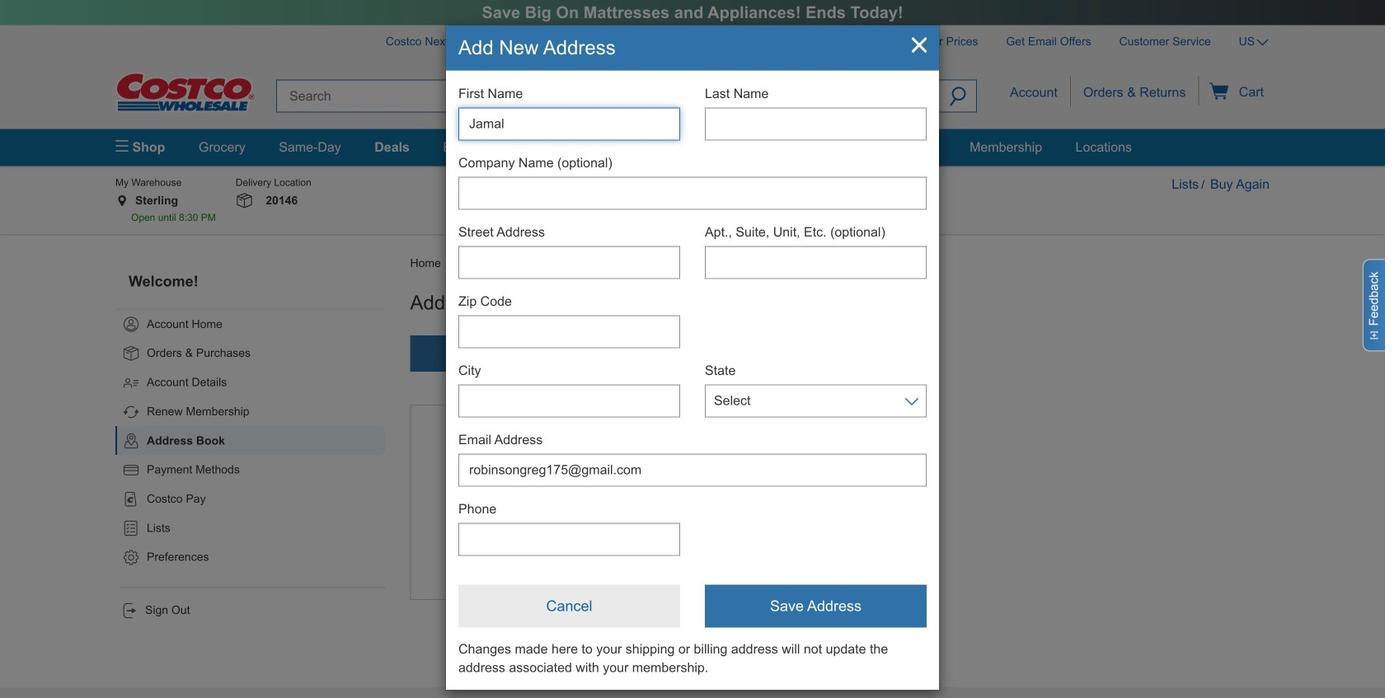 Task type: vqa. For each thing, say whether or not it's contained in the screenshot.
TELEPHONE FIELD at the left
yes



Task type: describe. For each thing, give the bounding box(es) containing it.
close image
[[912, 38, 927, 54]]

main element
[[115, 129, 1270, 166]]

signout image
[[120, 602, 139, 620]]



Task type: locate. For each thing, give the bounding box(es) containing it.
None telephone field
[[458, 523, 680, 556]]

search image
[[950, 87, 966, 109]]

None text field
[[705, 107, 927, 140], [458, 177, 927, 210], [458, 246, 680, 279], [705, 246, 927, 279], [458, 315, 680, 348], [458, 454, 927, 487], [705, 107, 927, 140], [458, 177, 927, 210], [458, 246, 680, 279], [705, 246, 927, 279], [458, 315, 680, 348], [458, 454, 927, 487]]

patient address navigation tab list
[[410, 335, 828, 372]]

Search text field
[[276, 80, 940, 113], [276, 80, 940, 113]]

costco us homepage image
[[115, 72, 256, 113]]

None text field
[[458, 107, 680, 140], [458, 384, 680, 417], [458, 107, 680, 140], [458, 384, 680, 417]]



